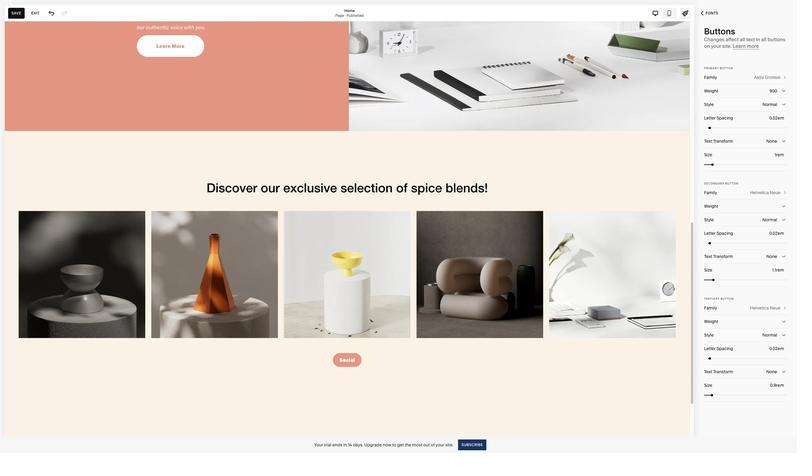 Task type: vqa. For each thing, say whether or not it's contained in the screenshot.
2nd FAMILY
yes



Task type: describe. For each thing, give the bounding box(es) containing it.
save
[[11, 11, 21, 15]]

get
[[398, 442, 404, 448]]

to
[[393, 442, 397, 448]]

normal for tertiary button
[[763, 332, 778, 338]]

helvetica neue for secondary button
[[751, 190, 781, 195]]

learn more
[[734, 43, 760, 49]]

size text field for helvetica neue
[[771, 382, 786, 389]]

weight for secondary button
[[705, 204, 719, 209]]

family for tertiary
[[705, 305, 718, 311]]

in inside changes affect all text in all buttons on your site.
[[757, 36, 761, 42]]

primary button
[[705, 67, 734, 70]]

spacing for primary
[[717, 115, 734, 121]]

upgrade
[[365, 442, 382, 448]]

transform for secondary
[[714, 254, 734, 259]]

site. inside changes affect all text in all buttons on your site.
[[723, 43, 732, 49]]

letter spacing for primary
[[705, 115, 734, 121]]

fonts
[[706, 11, 719, 15]]

normal for secondary button
[[763, 217, 778, 222]]

most
[[413, 442, 423, 448]]

button for tertiary button
[[721, 297, 735, 300]]

your inside changes affect all text in all buttons on your site.
[[712, 43, 722, 49]]

neue for secondary button
[[771, 190, 781, 195]]

helvetica for tertiary button
[[751, 305, 770, 311]]

size for tertiary button
[[705, 383, 713, 388]]

letter spacing for secondary
[[705, 231, 734, 236]]

secondary
[[705, 182, 725, 185]]

exit
[[31, 11, 39, 15]]

your trial ends in 14 days. upgrade now to get the most out of your site.
[[314, 442, 454, 448]]

out
[[424, 442, 430, 448]]

family for primary
[[705, 75, 718, 80]]

none for primary button
[[767, 138, 778, 144]]

text for tertiary button
[[705, 369, 713, 375]]

text transform for secondary
[[705, 254, 734, 259]]

text transform for tertiary
[[705, 369, 734, 375]]

style for primary button
[[705, 102, 715, 107]]

the
[[405, 442, 412, 448]]

affect
[[726, 36, 739, 42]]

home page · published
[[336, 8, 364, 18]]

changes affect all text in all buttons on your site.
[[705, 36, 786, 49]]

subscribe button
[[459, 439, 487, 450]]

ends
[[333, 442, 343, 448]]

of
[[431, 442, 435, 448]]

style for secondary button
[[705, 217, 715, 222]]

buttons
[[705, 26, 736, 36]]

published
[[347, 13, 364, 18]]

aktiv grotesk
[[755, 75, 781, 80]]

letter spacing range field for primary button
[[705, 121, 788, 134]]

text for secondary button
[[705, 254, 713, 259]]

family for secondary
[[705, 190, 718, 195]]

tertiary
[[705, 297, 720, 300]]

1 vertical spatial site.
[[446, 442, 454, 448]]

home
[[345, 8, 355, 13]]

Size text field
[[773, 267, 786, 273]]

exit button
[[28, 8, 43, 19]]

transform for tertiary
[[714, 369, 734, 375]]

primary
[[705, 67, 720, 70]]

size for secondary button
[[705, 267, 713, 273]]

neue for tertiary button
[[771, 305, 781, 311]]

letter spacing for tertiary
[[705, 346, 734, 351]]



Task type: locate. For each thing, give the bounding box(es) containing it.
weight for tertiary button
[[705, 319, 719, 324]]

3 text transform from the top
[[705, 369, 734, 375]]

none
[[767, 138, 778, 144], [767, 254, 778, 259], [767, 369, 778, 375]]

none for tertiary button
[[767, 369, 778, 375]]

Size range field
[[705, 158, 788, 171], [705, 273, 788, 286], [705, 389, 788, 402]]

2 vertical spatial spacing
[[717, 346, 734, 351]]

1 text from the top
[[705, 138, 713, 144]]

letter spacing text field for helvetica neue
[[770, 345, 786, 352]]

weight down primary
[[705, 88, 719, 94]]

3 letter spacing from the top
[[705, 346, 734, 351]]

1 vertical spatial letter spacing text field
[[770, 345, 786, 352]]

0 vertical spatial size
[[705, 152, 713, 157]]

Letter Spacing range field
[[705, 121, 788, 134], [705, 236, 788, 250], [705, 352, 788, 365]]

1 vertical spatial none
[[767, 254, 778, 259]]

1 style from the top
[[705, 102, 715, 107]]

button
[[720, 67, 734, 70], [726, 182, 739, 185], [721, 297, 735, 300]]

3 letter spacing range field from the top
[[705, 352, 788, 365]]

1 vertical spatial button
[[726, 182, 739, 185]]

2 weight from the top
[[705, 204, 719, 209]]

1 size range field from the top
[[705, 158, 788, 171]]

1 vertical spatial your
[[436, 442, 445, 448]]

tab list
[[649, 8, 677, 18]]

letter spacing range field for tertiary button
[[705, 352, 788, 365]]

1 vertical spatial spacing
[[717, 231, 734, 236]]

1 letter spacing range field from the top
[[705, 121, 788, 134]]

weight for primary button
[[705, 88, 719, 94]]

1 vertical spatial size range field
[[705, 273, 788, 286]]

0 vertical spatial in
[[757, 36, 761, 42]]

text
[[747, 36, 756, 42]]

normal
[[763, 102, 778, 107], [763, 217, 778, 222], [763, 332, 778, 338]]

2 normal from the top
[[763, 217, 778, 222]]

1 none from the top
[[767, 138, 778, 144]]

2 size range field from the top
[[705, 273, 788, 286]]

family
[[705, 75, 718, 80], [705, 190, 718, 195], [705, 305, 718, 311]]

size range field for secondary button
[[705, 273, 788, 286]]

1 vertical spatial neue
[[771, 305, 781, 311]]

now
[[383, 442, 392, 448]]

0 horizontal spatial site.
[[446, 442, 454, 448]]

buttons
[[768, 36, 786, 42]]

2 vertical spatial button
[[721, 297, 735, 300]]

1 horizontal spatial in
[[757, 36, 761, 42]]

2 letter spacing range field from the top
[[705, 236, 788, 250]]

letter spacing text field for aktiv grotesk
[[770, 115, 786, 121]]

3 normal from the top
[[763, 332, 778, 338]]

secondary button
[[705, 182, 739, 185]]

text transform for primary
[[705, 138, 734, 144]]

0 vertical spatial letter spacing range field
[[705, 121, 788, 134]]

text transform
[[705, 138, 734, 144], [705, 254, 734, 259], [705, 369, 734, 375]]

none for secondary button
[[767, 254, 778, 259]]

letter for primary button
[[705, 115, 716, 121]]

helvetica neue for tertiary button
[[751, 305, 781, 311]]

2 letter spacing text field from the top
[[770, 345, 786, 352]]

2 neue from the top
[[771, 305, 781, 311]]

1 helvetica from the top
[[751, 190, 770, 195]]

aktiv
[[755, 75, 765, 80]]

2 spacing from the top
[[717, 231, 734, 236]]

0 vertical spatial site.
[[723, 43, 732, 49]]

3 none from the top
[[767, 369, 778, 375]]

1 vertical spatial weight
[[705, 204, 719, 209]]

your right of
[[436, 442, 445, 448]]

0 horizontal spatial all
[[741, 36, 746, 42]]

letter
[[705, 115, 716, 121], [705, 231, 716, 236], [705, 346, 716, 351]]

your
[[712, 43, 722, 49], [436, 442, 445, 448]]

1 weight from the top
[[705, 88, 719, 94]]

1 transform from the top
[[714, 138, 734, 144]]

2 vertical spatial letter
[[705, 346, 716, 351]]

all left the buttons
[[762, 36, 767, 42]]

2 vertical spatial normal
[[763, 332, 778, 338]]

2 helvetica neue from the top
[[751, 305, 781, 311]]

2 vertical spatial weight
[[705, 319, 719, 324]]

Letter Spacing text field
[[770, 230, 786, 237]]

3 letter from the top
[[705, 346, 716, 351]]

in right text at the right
[[757, 36, 761, 42]]

2 weight field from the top
[[705, 315, 788, 328]]

0 vertical spatial normal
[[763, 102, 778, 107]]

2 text transform from the top
[[705, 254, 734, 259]]

3 transform from the top
[[714, 369, 734, 375]]

size range field for tertiary button
[[705, 389, 788, 402]]

0 vertical spatial letter
[[705, 115, 716, 121]]

1 all from the left
[[741, 36, 746, 42]]

1 spacing from the top
[[717, 115, 734, 121]]

0 vertical spatial style
[[705, 102, 715, 107]]

1 vertical spatial in
[[344, 442, 347, 448]]

size for primary button
[[705, 152, 713, 157]]

2 vertical spatial size range field
[[705, 389, 788, 402]]

14
[[348, 442, 352, 448]]

spacing for tertiary
[[717, 346, 734, 351]]

1 letter spacing from the top
[[705, 115, 734, 121]]

letter for tertiary button
[[705, 346, 716, 351]]

1 normal from the top
[[763, 102, 778, 107]]

learn
[[734, 43, 747, 49]]

1 vertical spatial weight field
[[705, 315, 788, 328]]

site. right of
[[446, 442, 454, 448]]

2 transform from the top
[[714, 254, 734, 259]]

your down changes
[[712, 43, 722, 49]]

spacing
[[717, 115, 734, 121], [717, 231, 734, 236], [717, 346, 734, 351]]

2 vertical spatial text transform
[[705, 369, 734, 375]]

family down secondary
[[705, 190, 718, 195]]

size
[[705, 152, 713, 157], [705, 267, 713, 273], [705, 383, 713, 388]]

size text field for aktiv grotesk
[[775, 151, 786, 158]]

1 letter spacing text field from the top
[[770, 115, 786, 121]]

save button
[[8, 8, 25, 19]]

1 vertical spatial letter spacing range field
[[705, 236, 788, 250]]

2 vertical spatial family
[[705, 305, 718, 311]]

Size text field
[[775, 151, 786, 158], [771, 382, 786, 389]]

3 weight from the top
[[705, 319, 719, 324]]

subscribe
[[462, 442, 483, 447]]

button right secondary
[[726, 182, 739, 185]]

1 vertical spatial transform
[[714, 254, 734, 259]]

family down primary
[[705, 75, 718, 80]]

2 helvetica from the top
[[751, 305, 770, 311]]

weight field for tertiary button
[[705, 315, 788, 328]]

tertiary button
[[705, 297, 735, 300]]

learn more link
[[734, 43, 760, 49]]

letter spacing range field for secondary button
[[705, 236, 788, 250]]

1 family from the top
[[705, 75, 718, 80]]

in
[[757, 36, 761, 42], [344, 442, 347, 448]]

changes
[[705, 36, 725, 42]]

1 helvetica neue from the top
[[751, 190, 781, 195]]

3 style from the top
[[705, 332, 715, 338]]

1 horizontal spatial all
[[762, 36, 767, 42]]

style for tertiary button
[[705, 332, 715, 338]]

1 weight field from the top
[[705, 200, 788, 213]]

0 vertical spatial spacing
[[717, 115, 734, 121]]

2 vertical spatial letter spacing range field
[[705, 352, 788, 365]]

2 vertical spatial letter spacing
[[705, 346, 734, 351]]

2 none from the top
[[767, 254, 778, 259]]

trial
[[324, 442, 332, 448]]

1 vertical spatial normal
[[763, 217, 778, 222]]

weight down secondary
[[705, 204, 719, 209]]

0 vertical spatial family
[[705, 75, 718, 80]]

0 vertical spatial button
[[720, 67, 734, 70]]

1 vertical spatial helvetica neue
[[751, 305, 781, 311]]

your
[[314, 442, 323, 448]]

2 family from the top
[[705, 190, 718, 195]]

2 vertical spatial size
[[705, 383, 713, 388]]

weight down tertiary
[[705, 319, 719, 324]]

0 vertical spatial transform
[[714, 138, 734, 144]]

0 vertical spatial helvetica neue
[[751, 190, 781, 195]]

helvetica neue
[[751, 190, 781, 195], [751, 305, 781, 311]]

text for primary button
[[705, 138, 713, 144]]

spacing for secondary
[[717, 231, 734, 236]]

0 vertical spatial weight field
[[705, 200, 788, 213]]

2 vertical spatial style
[[705, 332, 715, 338]]

helvetica for secondary button
[[751, 190, 770, 195]]

0 vertical spatial your
[[712, 43, 722, 49]]

page
[[336, 13, 344, 18]]

1 vertical spatial helvetica
[[751, 305, 770, 311]]

1 vertical spatial family
[[705, 190, 718, 195]]

3 spacing from the top
[[717, 346, 734, 351]]

helvetica
[[751, 190, 770, 195], [751, 305, 770, 311]]

1 vertical spatial size text field
[[771, 382, 786, 389]]

site.
[[723, 43, 732, 49], [446, 442, 454, 448]]

fonts button
[[695, 7, 726, 20]]

0 vertical spatial letter spacing text field
[[770, 115, 786, 121]]

1 vertical spatial letter spacing
[[705, 231, 734, 236]]

all
[[741, 36, 746, 42], [762, 36, 767, 42]]

button for primary button
[[720, 67, 734, 70]]

2 style from the top
[[705, 217, 715, 222]]

1 neue from the top
[[771, 190, 781, 195]]

0 horizontal spatial your
[[436, 442, 445, 448]]

900
[[770, 88, 778, 94]]

1 vertical spatial style
[[705, 217, 715, 222]]

1 vertical spatial size
[[705, 267, 713, 273]]

0 vertical spatial text
[[705, 138, 713, 144]]

1 vertical spatial text
[[705, 254, 713, 259]]

style
[[705, 102, 715, 107], [705, 217, 715, 222], [705, 332, 715, 338]]

button right tertiary
[[721, 297, 735, 300]]

1 horizontal spatial your
[[712, 43, 722, 49]]

None field
[[705, 84, 788, 98], [705, 98, 788, 111], [705, 135, 788, 148], [705, 213, 788, 226], [705, 250, 788, 263], [705, 328, 788, 342], [705, 365, 788, 378], [705, 84, 788, 98], [705, 98, 788, 111], [705, 135, 788, 148], [705, 213, 788, 226], [705, 250, 788, 263], [705, 328, 788, 342], [705, 365, 788, 378]]

letter for secondary button
[[705, 231, 716, 236]]

1 vertical spatial text transform
[[705, 254, 734, 259]]

grotesk
[[766, 75, 781, 80]]

Letter Spacing text field
[[770, 115, 786, 121], [770, 345, 786, 352]]

0 vertical spatial size range field
[[705, 158, 788, 171]]

2 letter from the top
[[705, 231, 716, 236]]

·
[[345, 13, 346, 18]]

2 vertical spatial none
[[767, 369, 778, 375]]

1 size from the top
[[705, 152, 713, 157]]

2 all from the left
[[762, 36, 767, 42]]

3 family from the top
[[705, 305, 718, 311]]

days.
[[353, 442, 364, 448]]

transform for primary
[[714, 138, 734, 144]]

2 size from the top
[[705, 267, 713, 273]]

0 vertical spatial none
[[767, 138, 778, 144]]

2 text from the top
[[705, 254, 713, 259]]

3 size from the top
[[705, 383, 713, 388]]

text
[[705, 138, 713, 144], [705, 254, 713, 259], [705, 369, 713, 375]]

0 vertical spatial weight
[[705, 88, 719, 94]]

1 vertical spatial letter
[[705, 231, 716, 236]]

2 letter spacing from the top
[[705, 231, 734, 236]]

0 vertical spatial text transform
[[705, 138, 734, 144]]

more
[[748, 43, 760, 49]]

0 vertical spatial letter spacing
[[705, 115, 734, 121]]

in left 14
[[344, 442, 347, 448]]

site. down affect
[[723, 43, 732, 49]]

on
[[705, 43, 711, 49]]

0 vertical spatial size text field
[[775, 151, 786, 158]]

button right primary
[[720, 67, 734, 70]]

size range field for primary button
[[705, 158, 788, 171]]

0 horizontal spatial in
[[344, 442, 347, 448]]

weight field for secondary button
[[705, 200, 788, 213]]

2 vertical spatial transform
[[714, 369, 734, 375]]

letter spacing
[[705, 115, 734, 121], [705, 231, 734, 236], [705, 346, 734, 351]]

all up learn
[[741, 36, 746, 42]]

1 horizontal spatial site.
[[723, 43, 732, 49]]

0 vertical spatial neue
[[771, 190, 781, 195]]

button for secondary button
[[726, 182, 739, 185]]

Weight field
[[705, 200, 788, 213], [705, 315, 788, 328]]

transform
[[714, 138, 734, 144], [714, 254, 734, 259], [714, 369, 734, 375]]

3 text from the top
[[705, 369, 713, 375]]

2 vertical spatial text
[[705, 369, 713, 375]]

0 vertical spatial helvetica
[[751, 190, 770, 195]]

neue
[[771, 190, 781, 195], [771, 305, 781, 311]]

weight
[[705, 88, 719, 94], [705, 204, 719, 209], [705, 319, 719, 324]]

1 text transform from the top
[[705, 138, 734, 144]]

1 letter from the top
[[705, 115, 716, 121]]

normal for primary button
[[763, 102, 778, 107]]

3 size range field from the top
[[705, 389, 788, 402]]

family down tertiary
[[705, 305, 718, 311]]



